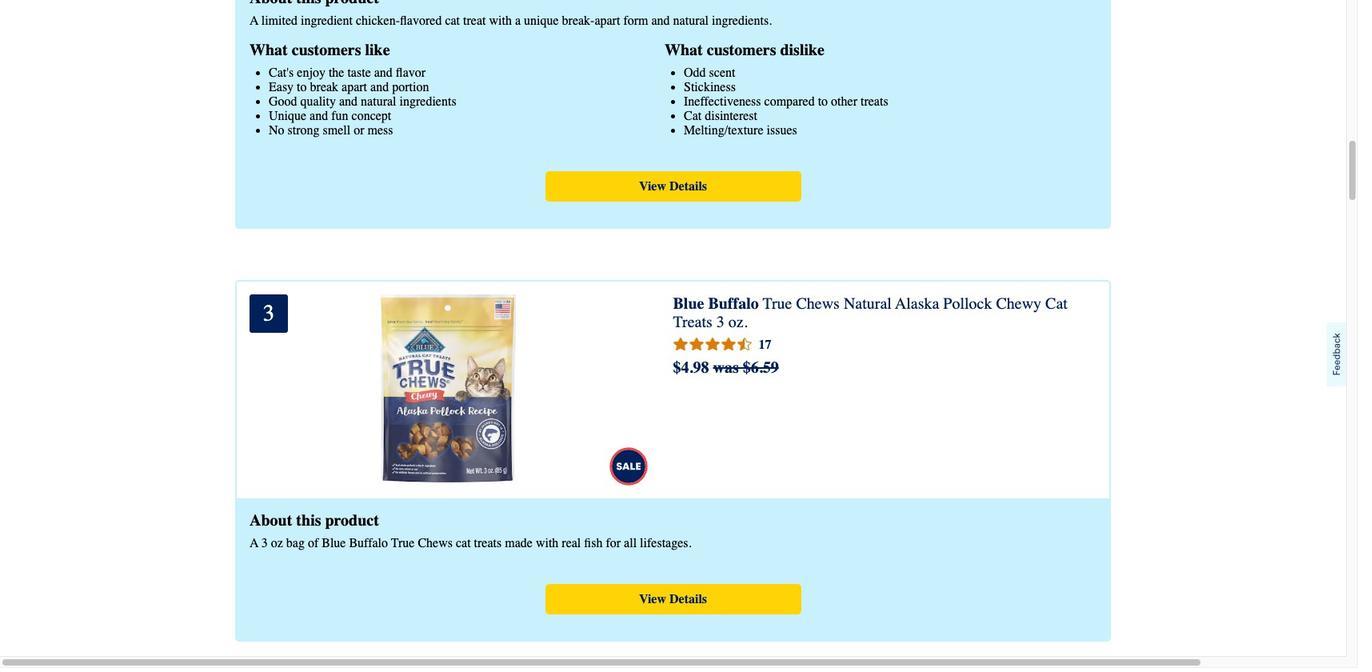 Task type: vqa. For each thing, say whether or not it's contained in the screenshot.
ProZinc Injectable Solution
no



Task type: describe. For each thing, give the bounding box(es) containing it.
1 a from the top
[[250, 13, 259, 28]]

unique
[[524, 13, 559, 28]]

feedback image
[[1328, 322, 1347, 386]]

pollock
[[944, 294, 993, 313]]

view for 1st view details link from the bottom
[[639, 592, 667, 606]]

and right break
[[339, 94, 358, 109]]

0 horizontal spatial with
[[489, 13, 512, 28]]

was
[[713, 358, 739, 377]]

taste
[[348, 65, 371, 80]]

chews inside about this product a 3 oz bag of blue buffalo true chews cat treats made with real fish for all lifestages.
[[418, 536, 453, 550]]

oz.
[[729, 313, 748, 331]]

1 view details link from the top
[[545, 171, 802, 201]]

issues
[[767, 123, 798, 137]]

lifestages.
[[640, 536, 692, 550]]

treat
[[463, 13, 486, 28]]

1 horizontal spatial blue
[[673, 294, 705, 313]]

$6.59
[[743, 358, 779, 377]]

a inside about this product a 3 oz bag of blue buffalo true chews cat treats made with real fish for all lifestages.
[[250, 536, 259, 550]]

to inside what customers dislike odd scent stickiness ineffectiveness compared to other treats cat disinterest melting/texture issues
[[818, 94, 828, 109]]

cat inside true chews natural alaska pollock chewy cat treats 3 oz.
[[1046, 294, 1068, 313]]

other
[[832, 94, 858, 109]]

mess
[[368, 123, 393, 137]]

good
[[269, 94, 297, 109]]

fun
[[332, 109, 349, 123]]

of
[[308, 536, 319, 550]]

$4.98 was $6.59
[[673, 358, 779, 377]]

for
[[606, 536, 621, 550]]

ingredients.
[[712, 13, 772, 28]]

bag
[[286, 536, 305, 550]]

concept
[[352, 109, 392, 123]]

real
[[562, 536, 581, 550]]

odd
[[684, 65, 706, 80]]

what customers like cat's enjoy the taste and flavor easy to break apart and portion good quality and natural ingredients unique and fun concept no strong smell or mess
[[250, 41, 457, 137]]

all
[[624, 536, 637, 550]]

or
[[354, 123, 365, 137]]

what customers dislike odd scent stickiness ineffectiveness compared to other treats cat disinterest melting/texture issues
[[665, 41, 889, 137]]

treats
[[673, 313, 713, 331]]

form
[[624, 13, 649, 28]]

a
[[515, 13, 521, 28]]

blue buffalo
[[673, 294, 759, 313]]

easy
[[269, 80, 294, 94]]

chicken-
[[356, 13, 400, 28]]

true chews natural alaska pollock chewy cat treats 3 oz.
[[673, 294, 1068, 331]]

and down like on the top left
[[374, 65, 393, 80]]

natural
[[844, 294, 892, 313]]

the
[[329, 65, 344, 80]]

1 horizontal spatial natural
[[674, 13, 709, 28]]

and left fun
[[310, 109, 328, 123]]

what for what customers like
[[250, 41, 288, 59]]

and right 'form'
[[652, 13, 670, 28]]

like
[[365, 41, 390, 59]]

details for first view details link
[[670, 179, 708, 193]]

cat's
[[269, 65, 294, 80]]

treats inside about this product a 3 oz bag of blue buffalo true chews cat treats made with real fish for all lifestages.
[[474, 536, 502, 550]]

17
[[759, 337, 772, 352]]

customers for like
[[292, 41, 361, 59]]



Task type: locate. For each thing, give the bounding box(es) containing it.
details for 1st view details link from the bottom
[[670, 592, 708, 606]]

1 vertical spatial cat
[[1046, 294, 1068, 313]]

customers inside what customers dislike odd scent stickiness ineffectiveness compared to other treats cat disinterest melting/texture issues
[[707, 41, 777, 59]]

to inside what customers like cat's enjoy the taste and flavor easy to break apart and portion good quality and natural ingredients unique and fun concept no strong smell or mess
[[297, 80, 307, 94]]

1 horizontal spatial to
[[818, 94, 828, 109]]

stickiness
[[684, 80, 736, 94]]

true inside about this product a 3 oz bag of blue buffalo true chews cat treats made with real fish for all lifestages.
[[391, 536, 415, 550]]

treats
[[861, 94, 889, 109], [474, 536, 502, 550]]

scent
[[710, 65, 736, 80]]

0 horizontal spatial what
[[250, 41, 288, 59]]

what up odd
[[665, 41, 703, 59]]

strong
[[288, 123, 320, 137]]

0 vertical spatial view details
[[639, 179, 708, 193]]

0 horizontal spatial cat
[[684, 109, 702, 123]]

1 horizontal spatial chews
[[797, 294, 840, 313]]

limited
[[261, 13, 298, 28]]

3 inside true chews natural alaska pollock chewy cat treats 3 oz.
[[717, 313, 725, 331]]

1 what from the left
[[250, 41, 288, 59]]

2 details from the top
[[670, 592, 708, 606]]

1 vertical spatial cat
[[456, 536, 471, 550]]

details
[[670, 179, 708, 193], [670, 592, 708, 606]]

2 a from the top
[[250, 536, 259, 550]]

cat inside what customers dislike odd scent stickiness ineffectiveness compared to other treats cat disinterest melting/texture issues
[[684, 109, 702, 123]]

0 horizontal spatial chews
[[418, 536, 453, 550]]

customers for dislike
[[707, 41, 777, 59]]

0 vertical spatial natural
[[674, 13, 709, 28]]

buffalo
[[709, 294, 759, 313], [349, 536, 388, 550]]

what up cat's
[[250, 41, 288, 59]]

view details link down lifestages.
[[545, 584, 802, 614]]

with left a
[[489, 13, 512, 28]]

0 horizontal spatial buffalo
[[349, 536, 388, 550]]

2 customers from the left
[[707, 41, 777, 59]]

0 vertical spatial apart
[[595, 13, 621, 28]]

0 vertical spatial cat
[[684, 109, 702, 123]]

1 view from the top
[[639, 179, 667, 193]]

details down lifestages.
[[670, 592, 708, 606]]

enjoy
[[297, 65, 326, 80]]

this
[[296, 511, 321, 530]]

customers
[[292, 41, 361, 59], [707, 41, 777, 59]]

1 vertical spatial view details
[[639, 592, 708, 606]]

with inside about this product a 3 oz bag of blue buffalo true chews cat treats made with real fish for all lifestages.
[[536, 536, 559, 550]]

treats inside what customers dislike odd scent stickiness ineffectiveness compared to other treats cat disinterest melting/texture issues
[[861, 94, 889, 109]]

oz
[[271, 536, 283, 550]]

2 view details from the top
[[639, 592, 708, 606]]

view
[[639, 179, 667, 193], [639, 592, 667, 606]]

1 vertical spatial apart
[[342, 80, 367, 94]]

and up concept
[[371, 80, 389, 94]]

made
[[505, 536, 533, 550]]

0 vertical spatial true
[[763, 294, 793, 313]]

unique
[[269, 109, 307, 123]]

with left 'real'
[[536, 536, 559, 550]]

1 horizontal spatial what
[[665, 41, 703, 59]]

0 horizontal spatial apart
[[342, 80, 367, 94]]

to left other
[[818, 94, 828, 109]]

view details down the melting/texture
[[639, 179, 708, 193]]

0 vertical spatial a
[[250, 13, 259, 28]]

1 vertical spatial natural
[[361, 94, 397, 109]]

1 vertical spatial true
[[391, 536, 415, 550]]

3 inside about this product a 3 oz bag of blue buffalo true chews cat treats made with real fish for all lifestages.
[[261, 536, 268, 550]]

melting/texture
[[684, 123, 764, 137]]

blue left oz.
[[673, 294, 705, 313]]

ineffectiveness
[[684, 94, 762, 109]]

1 horizontal spatial cat
[[1046, 294, 1068, 313]]

1 customers from the left
[[292, 41, 361, 59]]

buffalo down product in the bottom left of the page
[[349, 536, 388, 550]]

1 horizontal spatial buffalo
[[709, 294, 759, 313]]

0 vertical spatial with
[[489, 13, 512, 28]]

view details link
[[545, 171, 802, 201], [545, 584, 802, 614]]

what inside what customers dislike odd scent stickiness ineffectiveness compared to other treats cat disinterest melting/texture issues
[[665, 41, 703, 59]]

1 horizontal spatial apart
[[595, 13, 621, 28]]

0 vertical spatial details
[[670, 179, 708, 193]]

natural
[[674, 13, 709, 28], [361, 94, 397, 109]]

customers inside what customers like cat's enjoy the taste and flavor easy to break apart and portion good quality and natural ingredients unique and fun concept no strong smell or mess
[[292, 41, 361, 59]]

1 vertical spatial view details link
[[545, 584, 802, 614]]

0 horizontal spatial true
[[391, 536, 415, 550]]

cat left made
[[456, 536, 471, 550]]

view for first view details link
[[639, 179, 667, 193]]

dislike
[[781, 41, 825, 59]]

2 what from the left
[[665, 41, 703, 59]]

chews inside true chews natural alaska pollock chewy cat treats 3 oz.
[[797, 294, 840, 313]]

0 vertical spatial treats
[[861, 94, 889, 109]]

alaska
[[896, 294, 940, 313]]

quality
[[301, 94, 336, 109]]

$4.98
[[673, 358, 709, 377]]

1 vertical spatial chews
[[418, 536, 453, 550]]

blue
[[673, 294, 705, 313], [322, 536, 346, 550]]

details down the melting/texture
[[670, 179, 708, 193]]

blue right of
[[322, 536, 346, 550]]

a left oz
[[250, 536, 259, 550]]

0 vertical spatial view
[[639, 179, 667, 193]]

0 horizontal spatial to
[[297, 80, 307, 94]]

fish
[[584, 536, 603, 550]]

what inside what customers like cat's enjoy the taste and flavor easy to break apart and portion good quality and natural ingredients unique and fun concept no strong smell or mess
[[250, 41, 288, 59]]

break-
[[562, 13, 595, 28]]

cat right chewy at the right top
[[1046, 294, 1068, 313]]

true inside true chews natural alaska pollock chewy cat treats 3 oz.
[[763, 294, 793, 313]]

apart right break
[[342, 80, 367, 94]]

portion
[[392, 80, 429, 94]]

break
[[310, 80, 339, 94]]

cat inside about this product a 3 oz bag of blue buffalo true chews cat treats made with real fish for all lifestages.
[[456, 536, 471, 550]]

cat
[[684, 109, 702, 123], [1046, 294, 1068, 313]]

blue buffalo true chews natural alaska pollock chewy cat treats  3 oz. my picky kitty loves true chews duck treats! image
[[355, 294, 543, 482]]

product
[[325, 511, 379, 530]]

ingredients
[[400, 94, 457, 109]]

view details
[[639, 179, 708, 193], [639, 592, 708, 606]]

a limited ingredient chicken-flavored cat treat with a unique break-apart form and natural ingredients.
[[250, 13, 772, 28]]

flavored
[[400, 13, 442, 28]]

1 vertical spatial buffalo
[[349, 536, 388, 550]]

about this product a 3 oz bag of blue buffalo true chews cat treats made with real fish for all lifestages.
[[250, 511, 692, 550]]

flavor
[[396, 65, 426, 80]]

true
[[763, 294, 793, 313], [391, 536, 415, 550]]

3
[[263, 300, 275, 326], [717, 313, 725, 331], [261, 536, 268, 550]]

to right easy
[[297, 80, 307, 94]]

1 details from the top
[[670, 179, 708, 193]]

0 vertical spatial blue
[[673, 294, 705, 313]]

2 view from the top
[[639, 592, 667, 606]]

with
[[489, 13, 512, 28], [536, 536, 559, 550]]

1 horizontal spatial true
[[763, 294, 793, 313]]

what for what customers dislike
[[665, 41, 703, 59]]

0 horizontal spatial treats
[[474, 536, 502, 550]]

0 horizontal spatial natural
[[361, 94, 397, 109]]

treats left made
[[474, 536, 502, 550]]

treats right other
[[861, 94, 889, 109]]

customers down ingredients.
[[707, 41, 777, 59]]

1 vertical spatial view
[[639, 592, 667, 606]]

natural left ingredients.
[[674, 13, 709, 28]]

apart inside what customers like cat's enjoy the taste and flavor easy to break apart and portion good quality and natural ingredients unique and fun concept no strong smell or mess
[[342, 80, 367, 94]]

customers up the
[[292, 41, 361, 59]]

smell
[[323, 123, 351, 137]]

0 vertical spatial view details link
[[545, 171, 802, 201]]

cat left treat at the top
[[445, 13, 460, 28]]

natural up mess
[[361, 94, 397, 109]]

cat
[[445, 13, 460, 28], [456, 536, 471, 550]]

2 view details link from the top
[[545, 584, 802, 614]]

buffalo inside about this product a 3 oz bag of blue buffalo true chews cat treats made with real fish for all lifestages.
[[349, 536, 388, 550]]

buffalo up 17
[[709, 294, 759, 313]]

cat down stickiness
[[684, 109, 702, 123]]

about
[[250, 511, 292, 530]]

disinterest
[[705, 109, 758, 123]]

and
[[652, 13, 670, 28], [374, 65, 393, 80], [371, 80, 389, 94], [339, 94, 358, 109], [310, 109, 328, 123]]

1 horizontal spatial customers
[[707, 41, 777, 59]]

0 horizontal spatial customers
[[292, 41, 361, 59]]

1 vertical spatial a
[[250, 536, 259, 550]]

1 vertical spatial with
[[536, 536, 559, 550]]

0 vertical spatial chews
[[797, 294, 840, 313]]

ingredient
[[301, 13, 353, 28]]

chewy
[[997, 294, 1042, 313]]

chews
[[797, 294, 840, 313], [418, 536, 453, 550]]

0 vertical spatial cat
[[445, 13, 460, 28]]

1 vertical spatial blue
[[322, 536, 346, 550]]

0 vertical spatial buffalo
[[709, 294, 759, 313]]

view details link down the melting/texture
[[545, 171, 802, 201]]

1 view details from the top
[[639, 179, 708, 193]]

natural inside what customers like cat's enjoy the taste and flavor easy to break apart and portion good quality and natural ingredients unique and fun concept no strong smell or mess
[[361, 94, 397, 109]]

1 horizontal spatial with
[[536, 536, 559, 550]]

apart left 'form'
[[595, 13, 621, 28]]

1 vertical spatial details
[[670, 592, 708, 606]]

no
[[269, 123, 285, 137]]

a
[[250, 13, 259, 28], [250, 536, 259, 550]]

blue inside about this product a 3 oz bag of blue buffalo true chews cat treats made with real fish for all lifestages.
[[322, 536, 346, 550]]

to
[[297, 80, 307, 94], [818, 94, 828, 109]]

apart
[[595, 13, 621, 28], [342, 80, 367, 94]]

compared
[[765, 94, 815, 109]]

a left limited on the top of the page
[[250, 13, 259, 28]]

what
[[250, 41, 288, 59], [665, 41, 703, 59]]

view details down lifestages.
[[639, 592, 708, 606]]

0 horizontal spatial blue
[[322, 536, 346, 550]]

1 vertical spatial treats
[[474, 536, 502, 550]]

1 horizontal spatial treats
[[861, 94, 889, 109]]



